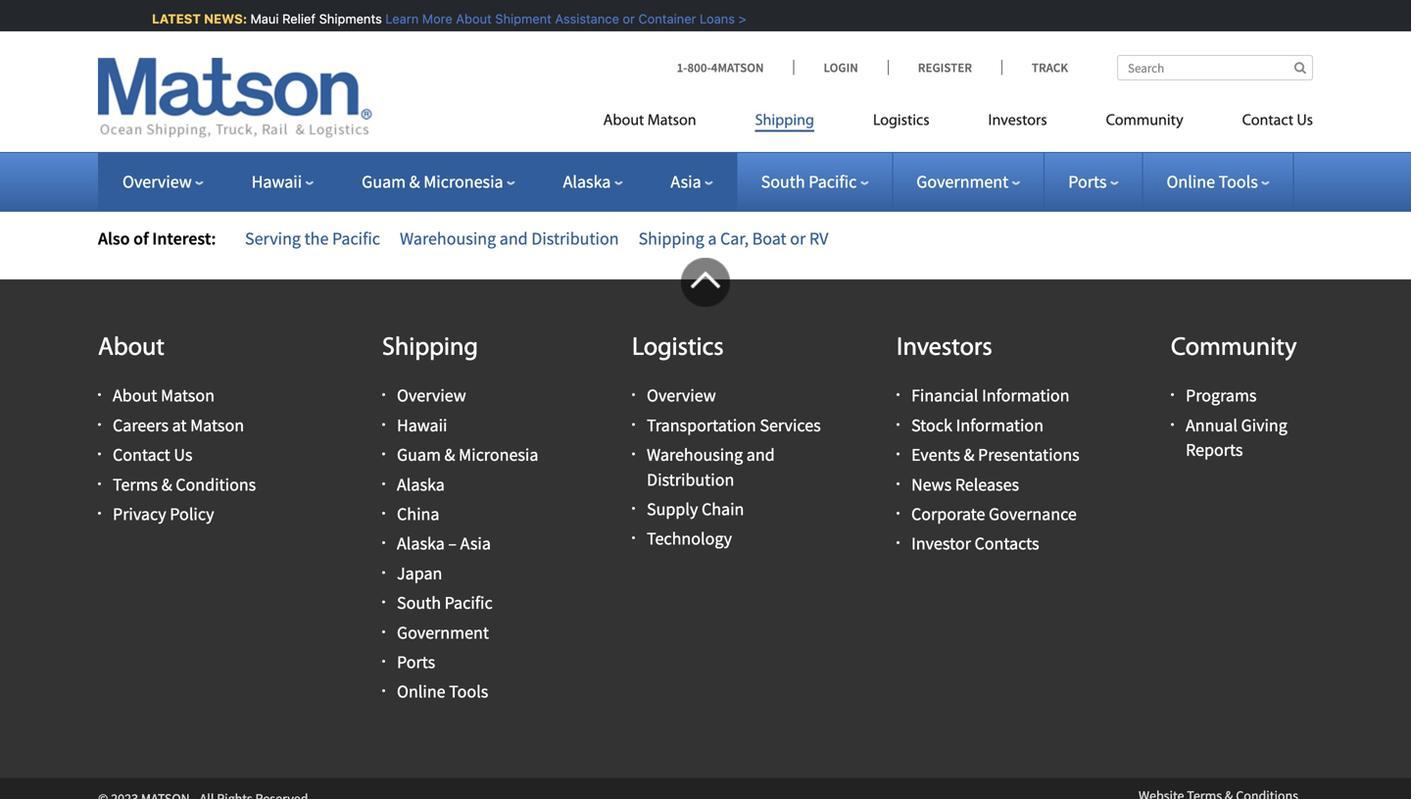 Task type: describe. For each thing, give the bounding box(es) containing it.
blue matson logo with ocean, shipping, truck, rail and logistics written beneath it. image
[[98, 58, 373, 138]]

careers
[[113, 414, 169, 436]]

news
[[912, 473, 952, 495]]

container
[[635, 11, 692, 26]]

online tools
[[1167, 171, 1259, 193]]

0 vertical spatial government link
[[917, 171, 1021, 193]]

investors inside top menu "navigation"
[[989, 113, 1048, 129]]

corporate
[[912, 503, 986, 525]]

contact inside about matson careers at matson contact us terms & conditions privacy policy
[[113, 444, 170, 466]]

login
[[824, 59, 859, 75]]

programs
[[1186, 385, 1257, 407]]

0 vertical spatial contact us link
[[1213, 103, 1314, 144]]

0 horizontal spatial overview link
[[123, 171, 204, 193]]

shipping inside top menu "navigation"
[[756, 113, 815, 129]]

about matson link for careers at matson link
[[113, 385, 215, 407]]

the
[[305, 228, 329, 250]]

contact us
[[1243, 113, 1314, 129]]

login link
[[794, 59, 888, 75]]

hawaii link for china link the "guam & micronesia" link
[[397, 414, 448, 436]]

1 horizontal spatial tools
[[1219, 171, 1259, 193]]

about for about matson careers at matson contact us terms & conditions privacy policy
[[113, 385, 157, 407]]

warehousing inside overview transportation services warehousing and distribution supply chain technology
[[647, 444, 743, 466]]

1 horizontal spatial warehousing and distribution link
[[647, 444, 775, 491]]

us inside top menu "navigation"
[[1298, 113, 1314, 129]]

also of interest:
[[98, 228, 216, 250]]

ports inside overview hawaii guam & micronesia alaska china alaska – asia japan south pacific government ports online tools
[[397, 651, 436, 673]]

asia link
[[671, 171, 713, 193]]

investor contacts link
[[912, 533, 1040, 555]]

financial information stock information events & presentations news releases corporate governance investor contacts
[[912, 385, 1080, 555]]

4matson
[[711, 59, 764, 75]]

1 horizontal spatial south
[[761, 171, 806, 193]]

2 vertical spatial matson
[[190, 414, 244, 436]]

micronesia inside overview hawaii guam & micronesia alaska china alaska – asia japan south pacific government ports online tools
[[459, 444, 539, 466]]

alaska – asia link
[[397, 533, 491, 555]]

loans
[[696, 11, 731, 26]]

learn more about shipment assistance or container loans > link
[[381, 11, 743, 26]]

0 vertical spatial online
[[1167, 171, 1216, 193]]

events & presentations link
[[912, 444, 1080, 466]]

south inside overview hawaii guam & micronesia alaska china alaska – asia japan south pacific government ports online tools
[[397, 592, 441, 614]]

track link
[[1002, 59, 1069, 75]]

0 horizontal spatial warehousing and distribution link
[[400, 228, 619, 250]]

careers at matson link
[[113, 414, 244, 436]]

0 vertical spatial pacific
[[809, 171, 857, 193]]

assistance
[[551, 11, 615, 26]]

online inside overview hawaii guam & micronesia alaska china alaska – asia japan south pacific government ports online tools
[[397, 681, 446, 703]]

technology
[[647, 528, 732, 550]]

& inside financial information stock information events & presentations news releases corporate governance investor contacts
[[964, 444, 975, 466]]

terms
[[113, 473, 158, 495]]

financial
[[912, 385, 979, 407]]

1 vertical spatial online tools link
[[397, 681, 489, 703]]

privacy policy link
[[113, 503, 214, 525]]

chain
[[702, 498, 745, 520]]

contacts
[[975, 533, 1040, 555]]

reports
[[1186, 439, 1244, 461]]

asia inside overview hawaii guam & micronesia alaska china alaska – asia japan south pacific government ports online tools
[[460, 533, 491, 555]]

events
[[912, 444, 961, 466]]

hawaii link for the asia link the "guam & micronesia" link
[[252, 171, 314, 193]]

1 vertical spatial shipping
[[639, 228, 705, 250]]

corporate governance link
[[912, 503, 1077, 525]]

guam & micronesia link for china link
[[397, 444, 539, 466]]

register
[[918, 59, 973, 75]]

programs annual giving reports
[[1186, 385, 1288, 461]]

2 vertical spatial shipping
[[382, 336, 478, 361]]

serving
[[245, 228, 301, 250]]

supply chain link
[[647, 498, 745, 520]]

services
[[760, 414, 821, 436]]

0 horizontal spatial ports link
[[397, 651, 436, 673]]

giving
[[1242, 414, 1288, 436]]

learn
[[381, 11, 415, 26]]

overview for overview hawaii guam & micronesia alaska china alaska – asia japan south pacific government ports online tools
[[397, 385, 466, 407]]

of
[[133, 228, 149, 250]]

releases
[[956, 473, 1020, 495]]

distribution inside overview transportation services warehousing and distribution supply chain technology
[[647, 468, 735, 491]]

transportation services link
[[647, 414, 821, 436]]

about matson link for shipping link
[[604, 103, 726, 144]]

investors inside footer
[[897, 336, 993, 361]]

>
[[735, 11, 743, 26]]

more
[[418, 11, 449, 26]]

financial information link
[[912, 385, 1070, 407]]

terms & conditions link
[[113, 473, 256, 495]]

community link
[[1077, 103, 1213, 144]]

tools inside overview hawaii guam & micronesia alaska china alaska – asia japan south pacific government ports online tools
[[449, 681, 489, 703]]

alaska link for the asia link
[[563, 171, 623, 193]]

supply
[[647, 498, 698, 520]]

& inside overview hawaii guam & micronesia alaska china alaska – asia japan south pacific government ports online tools
[[445, 444, 455, 466]]

maui
[[246, 11, 275, 26]]

latest
[[148, 11, 197, 26]]

Search search field
[[1118, 55, 1314, 80]]

0 vertical spatial information
[[982, 385, 1070, 407]]

0 vertical spatial or
[[619, 11, 631, 26]]

0 horizontal spatial pacific
[[332, 228, 380, 250]]

china
[[397, 503, 440, 525]]

shipping a car, boat or rv
[[639, 228, 829, 250]]

0 horizontal spatial distribution
[[532, 228, 619, 250]]

footer containing about
[[0, 258, 1412, 799]]

programs link
[[1186, 385, 1257, 407]]

policy
[[170, 503, 214, 525]]

0 vertical spatial micronesia
[[424, 171, 504, 193]]

overview hawaii guam & micronesia alaska china alaska – asia japan south pacific government ports online tools
[[397, 385, 539, 703]]

serving the pacific
[[245, 228, 380, 250]]

top menu navigation
[[604, 103, 1314, 144]]

shipments
[[315, 11, 378, 26]]

1 horizontal spatial asia
[[671, 171, 702, 193]]

us inside about matson careers at matson contact us terms & conditions privacy policy
[[174, 444, 193, 466]]

serving the pacific link
[[245, 228, 380, 250]]

governance
[[989, 503, 1077, 525]]

0 vertical spatial and
[[500, 228, 528, 250]]

1-800-4matson
[[677, 59, 764, 75]]

hawaii inside overview hawaii guam & micronesia alaska china alaska – asia japan south pacific government ports online tools
[[397, 414, 448, 436]]

also
[[98, 228, 130, 250]]

shipping link
[[726, 103, 844, 144]]

matson for about matson
[[648, 113, 697, 129]]

0 vertical spatial guam
[[362, 171, 406, 193]]



Task type: locate. For each thing, give the bounding box(es) containing it.
1 horizontal spatial overview link
[[397, 385, 466, 407]]

guam & micronesia
[[362, 171, 504, 193]]

alaska up china link
[[397, 473, 445, 495]]

government link down japan
[[397, 621, 489, 643]]

us up terms & conditions link
[[174, 444, 193, 466]]

hawaii
[[252, 171, 302, 193], [397, 414, 448, 436]]

1 vertical spatial about matson link
[[113, 385, 215, 407]]

a
[[708, 228, 717, 250]]

ports link down japan link
[[397, 651, 436, 673]]

latest news: maui relief shipments learn more about shipment assistance or container loans >
[[148, 11, 743, 26]]

interest:
[[152, 228, 216, 250]]

south pacific link up rv
[[761, 171, 869, 193]]

2 vertical spatial pacific
[[445, 592, 493, 614]]

0 vertical spatial distribution
[[532, 228, 619, 250]]

about matson careers at matson contact us terms & conditions privacy policy
[[113, 385, 256, 525]]

us down search image
[[1298, 113, 1314, 129]]

about inside about matson careers at matson contact us terms & conditions privacy policy
[[113, 385, 157, 407]]

0 vertical spatial matson
[[648, 113, 697, 129]]

hawaii up serving
[[252, 171, 302, 193]]

2 horizontal spatial shipping
[[756, 113, 815, 129]]

1 vertical spatial micronesia
[[459, 444, 539, 466]]

track
[[1032, 59, 1069, 75]]

asia down about matson
[[671, 171, 702, 193]]

south pacific link down japan
[[397, 592, 493, 614]]

1 vertical spatial ports
[[397, 651, 436, 673]]

None button
[[118, 98, 199, 135]]

overview link for logistics
[[647, 385, 716, 407]]

1 vertical spatial guam
[[397, 444, 441, 466]]

1 horizontal spatial hawaii
[[397, 414, 448, 436]]

at
[[172, 414, 187, 436]]

micronesia
[[424, 171, 504, 193], [459, 444, 539, 466]]

0 vertical spatial south
[[761, 171, 806, 193]]

–
[[448, 533, 457, 555]]

pacific right the
[[332, 228, 380, 250]]

news:
[[200, 11, 243, 26]]

1 vertical spatial south
[[397, 592, 441, 614]]

None search field
[[1118, 55, 1314, 80]]

0 vertical spatial online tools link
[[1167, 171, 1270, 193]]

overview for overview transportation services warehousing and distribution supply chain technology
[[647, 385, 716, 407]]

matson for about matson careers at matson contact us terms & conditions privacy policy
[[161, 385, 215, 407]]

0 vertical spatial asia
[[671, 171, 702, 193]]

warehousing down transportation
[[647, 444, 743, 466]]

about for about matson
[[604, 113, 645, 129]]

1 vertical spatial government
[[397, 621, 489, 643]]

guam inside overview hawaii guam & micronesia alaska china alaska – asia japan south pacific government ports online tools
[[397, 444, 441, 466]]

1 vertical spatial hawaii link
[[397, 414, 448, 436]]

guam & micronesia link
[[362, 171, 515, 193], [397, 444, 539, 466]]

asia right –
[[460, 533, 491, 555]]

information up events & presentations link on the right bottom of the page
[[956, 414, 1044, 436]]

0 horizontal spatial asia
[[460, 533, 491, 555]]

None reset field
[[202, 99, 298, 133]]

0 horizontal spatial online tools link
[[397, 681, 489, 703]]

matson down 1-
[[648, 113, 697, 129]]

overview for overview
[[123, 171, 192, 193]]

ports down "community" link on the right
[[1069, 171, 1107, 193]]

1 vertical spatial information
[[956, 414, 1044, 436]]

0 horizontal spatial south pacific link
[[397, 592, 493, 614]]

pacific up rv
[[809, 171, 857, 193]]

alaska up japan
[[397, 533, 445, 555]]

contact us link
[[1213, 103, 1314, 144], [113, 444, 193, 466]]

0 horizontal spatial and
[[500, 228, 528, 250]]

1 vertical spatial alaska link
[[397, 473, 445, 495]]

0 horizontal spatial shipping
[[382, 336, 478, 361]]

community down search search field
[[1107, 113, 1184, 129]]

1 horizontal spatial shipping
[[639, 228, 705, 250]]

1 vertical spatial contact
[[113, 444, 170, 466]]

pacific
[[809, 171, 857, 193], [332, 228, 380, 250], [445, 592, 493, 614]]

alaska link up china link
[[397, 473, 445, 495]]

investors up financial
[[897, 336, 993, 361]]

section
[[917, 0, 1338, 198]]

or left container
[[619, 11, 631, 26]]

overview transportation services warehousing and distribution supply chain technology
[[647, 385, 821, 550]]

1 vertical spatial warehousing
[[647, 444, 743, 466]]

backtop image
[[681, 258, 730, 307]]

community inside top menu "navigation"
[[1107, 113, 1184, 129]]

information up stock information link
[[982, 385, 1070, 407]]

south pacific
[[761, 171, 857, 193]]

0 horizontal spatial hawaii
[[252, 171, 302, 193]]

stock information link
[[912, 414, 1044, 436]]

0 horizontal spatial logistics
[[632, 336, 724, 361]]

guam
[[362, 171, 406, 193], [397, 444, 441, 466]]

1 horizontal spatial hawaii link
[[397, 414, 448, 436]]

and inside overview transportation services warehousing and distribution supply chain technology
[[747, 444, 775, 466]]

investors down "track" link
[[989, 113, 1048, 129]]

1-
[[677, 59, 688, 75]]

community
[[1107, 113, 1184, 129], [1172, 336, 1297, 361]]

logistics inside top menu "navigation"
[[874, 113, 930, 129]]

contact us link down careers
[[113, 444, 193, 466]]

hawaii up china
[[397, 414, 448, 436]]

0 vertical spatial warehousing
[[400, 228, 496, 250]]

2 horizontal spatial pacific
[[809, 171, 857, 193]]

2 horizontal spatial overview
[[647, 385, 716, 407]]

guam up china
[[397, 444, 441, 466]]

guam & micronesia link up warehousing and distribution
[[362, 171, 515, 193]]

about matson link
[[604, 103, 726, 144], [113, 385, 215, 407]]

alaska down about matson
[[563, 171, 611, 193]]

0 vertical spatial alaska link
[[563, 171, 623, 193]]

0 vertical spatial warehousing and distribution link
[[400, 228, 619, 250]]

south down shipping link
[[761, 171, 806, 193]]

presentations
[[978, 444, 1080, 466]]

1-800-4matson link
[[677, 59, 794, 75]]

investors
[[989, 113, 1048, 129], [897, 336, 993, 361]]

1 vertical spatial and
[[747, 444, 775, 466]]

logistics link
[[844, 103, 959, 144]]

warehousing and distribution link down guam & micronesia on the left
[[400, 228, 619, 250]]

about for about
[[98, 336, 165, 361]]

1 horizontal spatial ports
[[1069, 171, 1107, 193]]

community inside footer
[[1172, 336, 1297, 361]]

china link
[[397, 503, 440, 525]]

0 horizontal spatial contact
[[113, 444, 170, 466]]

0 vertical spatial south pacific link
[[761, 171, 869, 193]]

annual
[[1186, 414, 1238, 436]]

1 horizontal spatial contact
[[1243, 113, 1294, 129]]

government link down top menu "navigation"
[[917, 171, 1021, 193]]

technology link
[[647, 528, 732, 550]]

1 horizontal spatial government link
[[917, 171, 1021, 193]]

news releases link
[[912, 473, 1020, 495]]

warehousing and distribution link
[[400, 228, 619, 250], [647, 444, 775, 491]]

1 vertical spatial matson
[[161, 385, 215, 407]]

ports link
[[1069, 171, 1119, 193], [397, 651, 436, 673]]

1 horizontal spatial pacific
[[445, 592, 493, 614]]

1 vertical spatial investors
[[897, 336, 993, 361]]

1 horizontal spatial us
[[1298, 113, 1314, 129]]

contact down search search field
[[1243, 113, 1294, 129]]

1 horizontal spatial warehousing
[[647, 444, 743, 466]]

1 horizontal spatial south pacific link
[[761, 171, 869, 193]]

alaska
[[563, 171, 611, 193], [397, 473, 445, 495], [397, 533, 445, 555]]

investor
[[912, 533, 971, 555]]

or left rv
[[790, 228, 806, 250]]

south down japan
[[397, 592, 441, 614]]

alaska link for china link
[[397, 473, 445, 495]]

about matson link up careers at matson link
[[113, 385, 215, 407]]

hawaii link
[[252, 171, 314, 193], [397, 414, 448, 436]]

0 horizontal spatial government
[[397, 621, 489, 643]]

investors link
[[959, 103, 1077, 144]]

1 horizontal spatial government
[[917, 171, 1009, 193]]

pacific down –
[[445, 592, 493, 614]]

warehousing down guam & micronesia on the left
[[400, 228, 496, 250]]

stock
[[912, 414, 953, 436]]

contact down careers
[[113, 444, 170, 466]]

overview
[[123, 171, 192, 193], [397, 385, 466, 407], [647, 385, 716, 407]]

contact inside top menu "navigation"
[[1243, 113, 1294, 129]]

guam & micronesia link up china link
[[397, 444, 539, 466]]

guam & micronesia link for the asia link
[[362, 171, 515, 193]]

1 vertical spatial or
[[790, 228, 806, 250]]

0 vertical spatial guam & micronesia link
[[362, 171, 515, 193]]

footer
[[0, 258, 1412, 799]]

government down top menu "navigation"
[[917, 171, 1009, 193]]

government inside overview hawaii guam & micronesia alaska china alaska – asia japan south pacific government ports online tools
[[397, 621, 489, 643]]

overview inside overview transportation services warehousing and distribution supply chain technology
[[647, 385, 716, 407]]

1 horizontal spatial or
[[790, 228, 806, 250]]

government
[[917, 171, 1009, 193], [397, 621, 489, 643]]

warehousing and distribution
[[400, 228, 619, 250]]

matson
[[648, 113, 697, 129], [161, 385, 215, 407], [190, 414, 244, 436]]

overview inside overview hawaii guam & micronesia alaska china alaska – asia japan south pacific government ports online tools
[[397, 385, 466, 407]]

1 vertical spatial community
[[1172, 336, 1297, 361]]

1 vertical spatial contact us link
[[113, 444, 193, 466]]

privacy
[[113, 503, 166, 525]]

about inside top menu "navigation"
[[604, 113, 645, 129]]

0 horizontal spatial ports
[[397, 651, 436, 673]]

community up "programs"
[[1172, 336, 1297, 361]]

1 horizontal spatial ports link
[[1069, 171, 1119, 193]]

japan
[[397, 562, 443, 584]]

guam up the serving the pacific link
[[362, 171, 406, 193]]

rv
[[810, 228, 829, 250]]

0 vertical spatial hawaii
[[252, 171, 302, 193]]

0 horizontal spatial or
[[619, 11, 631, 26]]

0 horizontal spatial tools
[[449, 681, 489, 703]]

government down japan
[[397, 621, 489, 643]]

1 vertical spatial warehousing and distribution link
[[647, 444, 775, 491]]

0 horizontal spatial contact us link
[[113, 444, 193, 466]]

logistics down the register link on the top of the page
[[874, 113, 930, 129]]

0 vertical spatial about matson link
[[604, 103, 726, 144]]

annual giving reports link
[[1186, 414, 1288, 461]]

pacific inside overview hawaii guam & micronesia alaska china alaska – asia japan south pacific government ports online tools
[[445, 592, 493, 614]]

distribution
[[532, 228, 619, 250], [647, 468, 735, 491]]

government link
[[917, 171, 1021, 193], [397, 621, 489, 643]]

matson up at
[[161, 385, 215, 407]]

0 vertical spatial contact
[[1243, 113, 1294, 129]]

about
[[452, 11, 488, 26], [604, 113, 645, 129], [98, 336, 165, 361], [113, 385, 157, 407]]

overview link
[[123, 171, 204, 193], [397, 385, 466, 407], [647, 385, 716, 407]]

japan link
[[397, 562, 443, 584]]

boat
[[753, 228, 787, 250]]

matson right at
[[190, 414, 244, 436]]

1 vertical spatial government link
[[397, 621, 489, 643]]

0 horizontal spatial us
[[174, 444, 193, 466]]

0 vertical spatial community
[[1107, 113, 1184, 129]]

alaska link down about matson
[[563, 171, 623, 193]]

0 horizontal spatial south
[[397, 592, 441, 614]]

ports link down "community" link on the right
[[1069, 171, 1119, 193]]

0 vertical spatial alaska
[[563, 171, 611, 193]]

& inside about matson careers at matson contact us terms & conditions privacy policy
[[161, 473, 172, 495]]

information
[[982, 385, 1070, 407], [956, 414, 1044, 436]]

contact
[[1243, 113, 1294, 129], [113, 444, 170, 466]]

logistics
[[874, 113, 930, 129], [632, 336, 724, 361]]

ports down japan link
[[397, 651, 436, 673]]

about matson
[[604, 113, 697, 129]]

1 vertical spatial logistics
[[632, 336, 724, 361]]

1 vertical spatial ports link
[[397, 651, 436, 673]]

2 horizontal spatial overview link
[[647, 385, 716, 407]]

1 vertical spatial hawaii
[[397, 414, 448, 436]]

car,
[[721, 228, 749, 250]]

about matson link down 1-
[[604, 103, 726, 144]]

1 vertical spatial pacific
[[332, 228, 380, 250]]

0 vertical spatial logistics
[[874, 113, 930, 129]]

hawaii link up china
[[397, 414, 448, 436]]

shipment
[[491, 11, 548, 26]]

conditions
[[176, 473, 256, 495]]

warehousing and distribution link down transportation
[[647, 444, 775, 491]]

south pacific link
[[761, 171, 869, 193], [397, 592, 493, 614]]

0 vertical spatial us
[[1298, 113, 1314, 129]]

overview link for shipping
[[397, 385, 466, 407]]

0 vertical spatial ports link
[[1069, 171, 1119, 193]]

0 horizontal spatial warehousing
[[400, 228, 496, 250]]

2 vertical spatial alaska
[[397, 533, 445, 555]]

matson inside top menu "navigation"
[[648, 113, 697, 129]]

search image
[[1295, 61, 1307, 74]]

1 vertical spatial guam & micronesia link
[[397, 444, 539, 466]]

1 vertical spatial tools
[[449, 681, 489, 703]]

800-
[[688, 59, 711, 75]]

transportation
[[647, 414, 757, 436]]

relief
[[278, 11, 312, 26]]

0 horizontal spatial government link
[[397, 621, 489, 643]]

shipping a car, boat or rv link
[[639, 228, 829, 250]]

0 vertical spatial ports
[[1069, 171, 1107, 193]]

contact us link down search image
[[1213, 103, 1314, 144]]

south
[[761, 171, 806, 193], [397, 592, 441, 614]]

asia
[[671, 171, 702, 193], [460, 533, 491, 555]]

1 vertical spatial south pacific link
[[397, 592, 493, 614]]

1 vertical spatial alaska
[[397, 473, 445, 495]]

0 vertical spatial hawaii link
[[252, 171, 314, 193]]

hawaii link up serving
[[252, 171, 314, 193]]

register link
[[888, 59, 1002, 75]]

logistics down backtop image
[[632, 336, 724, 361]]

and
[[500, 228, 528, 250], [747, 444, 775, 466]]

1 horizontal spatial online
[[1167, 171, 1216, 193]]



Task type: vqa. For each thing, say whether or not it's contained in the screenshot.
Micronesia
yes



